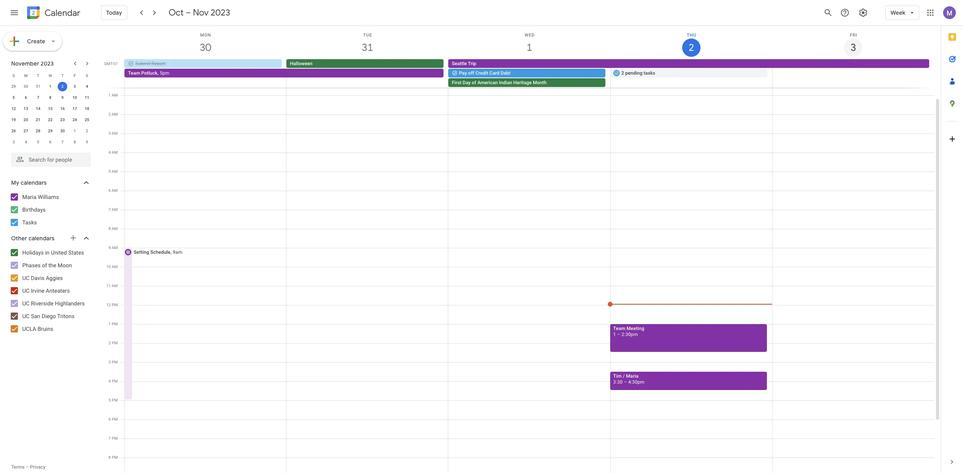 Task type: describe. For each thing, give the bounding box(es) containing it.
cell containing seattle trip
[[448, 59, 934, 88]]

1 down 24 element
[[74, 129, 76, 133]]

– right oct
[[186, 7, 191, 18]]

december 4 element
[[21, 138, 31, 147]]

30 element
[[58, 127, 67, 136]]

19 element
[[9, 115, 18, 125]]

privacy
[[30, 465, 45, 471]]

thu
[[687, 33, 696, 38]]

am for 8 am
[[112, 227, 118, 231]]

calendar
[[45, 7, 80, 18]]

8 for 8 pm
[[109, 456, 111, 460]]

3 pm
[[109, 360, 118, 365]]

maria inside tim / maria 3:30 – 4:30pm
[[626, 374, 639, 380]]

2 am
[[108, 112, 118, 117]]

pay off credit card debt
[[459, 70, 511, 76]]

states
[[68, 250, 84, 256]]

pm for 2 pm
[[112, 341, 118, 346]]

20 element
[[21, 115, 31, 125]]

am for 1 am
[[112, 93, 118, 97]]

1 down 12 pm
[[109, 322, 111, 327]]

1 inside team meeting 1 – 2:30pm
[[613, 332, 616, 338]]

15
[[48, 107, 53, 111]]

december 9 element
[[82, 138, 92, 147]]

today
[[106, 9, 122, 16]]

week
[[891, 9, 905, 16]]

24 element
[[70, 115, 80, 125]]

2 for 2 pm
[[109, 341, 111, 346]]

pm for 4 pm
[[112, 380, 118, 384]]

, for potluck
[[157, 70, 159, 76]]

row containing 26
[[8, 126, 93, 137]]

in
[[45, 250, 50, 256]]

row containing setting schedule
[[121, 76, 935, 474]]

december 5 element
[[33, 138, 43, 147]]

team for team potluck , 5pm
[[128, 70, 140, 76]]

4 am
[[108, 150, 118, 155]]

create
[[27, 38, 45, 45]]

card
[[489, 70, 500, 76]]

8 am
[[108, 227, 118, 231]]

3 for 3 am
[[108, 131, 111, 136]]

december 3 element
[[9, 138, 18, 147]]

23 element
[[58, 115, 67, 125]]

wed
[[525, 33, 535, 38]]

calendars for my calendars
[[21, 179, 47, 187]]

29 for 29 element
[[48, 129, 53, 133]]

my calendars list
[[2, 191, 99, 229]]

25 element
[[82, 115, 92, 125]]

row containing 5
[[8, 92, 93, 103]]

holidays in united states
[[22, 250, 84, 256]]

4 for 4 am
[[108, 150, 111, 155]]

0 horizontal spatial 9
[[61, 95, 64, 100]]

of inside first day of american indian heritage month button
[[472, 80, 476, 86]]

phases of the moon
[[22, 263, 72, 269]]

2 for december 2 "element"
[[86, 129, 88, 133]]

2 for 2, today element
[[61, 84, 64, 89]]

11 element
[[82, 93, 92, 103]]

report
[[151, 61, 166, 66]]

off
[[468, 70, 474, 76]]

birthdays
[[22, 207, 46, 213]]

1 up the 2 am
[[108, 93, 111, 97]]

15 element
[[46, 104, 55, 114]]

8 for 8 am
[[108, 227, 111, 231]]

uc for uc san diego tritons
[[22, 313, 30, 320]]

schedule
[[150, 250, 170, 255]]

anteaters
[[46, 288, 70, 294]]

october 29 element
[[9, 82, 18, 92]]

row containing 12
[[8, 103, 93, 115]]

w
[[49, 73, 52, 78]]

14 element
[[33, 104, 43, 114]]

am for 6 am
[[112, 189, 118, 193]]

12 for 12
[[11, 107, 16, 111]]

meeting
[[627, 326, 644, 332]]

am for 2 am
[[112, 112, 118, 117]]

nov
[[193, 7, 209, 18]]

the
[[48, 263, 56, 269]]

– inside team meeting 1 – 2:30pm
[[617, 332, 620, 338]]

4 pm
[[109, 380, 118, 384]]

6 am
[[108, 189, 118, 193]]

31 inside november 2023 grid
[[36, 84, 40, 89]]

6 for 6 pm
[[109, 418, 111, 422]]

potluck
[[141, 70, 157, 76]]

10 am
[[106, 265, 118, 269]]

row containing 19
[[8, 115, 93, 126]]

26
[[11, 129, 16, 133]]

26 element
[[9, 127, 18, 136]]

4 up 11 "element"
[[86, 84, 88, 89]]

11 am
[[106, 284, 118, 288]]

2 inside thu 2
[[688, 41, 694, 54]]

pm for 6 pm
[[112, 418, 118, 422]]

10 for 10 am
[[106, 265, 111, 269]]

terms
[[11, 465, 25, 471]]

calendar heading
[[43, 7, 80, 18]]

other calendars list
[[2, 247, 99, 336]]

terms link
[[11, 465, 25, 471]]

11 for 11 am
[[106, 284, 111, 288]]

9 for december 9 element
[[86, 140, 88, 144]]

tue
[[363, 33, 372, 38]]

create button
[[3, 32, 62, 51]]

12 pm
[[106, 303, 118, 308]]

2 t from the left
[[61, 73, 64, 78]]

first day of american indian heritage month
[[452, 80, 547, 86]]

30 for october 30 element
[[24, 84, 28, 89]]

tim
[[613, 374, 622, 380]]

8 pm
[[109, 456, 118, 460]]

1 down "w" on the top of page
[[49, 84, 51, 89]]

7 for 7 am
[[108, 208, 111, 212]]

pay
[[459, 70, 467, 76]]

bruins
[[38, 326, 53, 333]]

10 for 10
[[72, 95, 77, 100]]

3 down f
[[74, 84, 76, 89]]

am for 5 am
[[112, 169, 118, 174]]

28
[[36, 129, 40, 133]]

moon
[[58, 263, 72, 269]]

calendars for other calendars
[[29, 235, 55, 242]]

first day of american indian heritage month button
[[448, 78, 606, 87]]

2 s from the left
[[86, 73, 88, 78]]

gmt-07
[[104, 62, 118, 66]]

12 for 12 pm
[[106, 303, 111, 308]]

uc for uc riverside highlanders
[[22, 301, 30, 307]]

terms – privacy
[[11, 465, 45, 471]]

november
[[11, 60, 39, 67]]

7 am
[[108, 208, 118, 212]]

settings menu image
[[859, 8, 868, 18]]

san
[[31, 313, 40, 320]]

highlanders
[[55, 301, 85, 307]]

other calendars
[[11, 235, 55, 242]]

pay off credit card debt button
[[448, 69, 606, 78]]

1 pm
[[109, 322, 118, 327]]

m
[[24, 73, 28, 78]]

maria williams
[[22, 194, 59, 201]]

december 7 element
[[58, 138, 67, 147]]

uc davis aggies
[[22, 275, 63, 282]]

team meeting 1 – 2:30pm
[[613, 326, 644, 338]]

, for schedule
[[170, 250, 172, 255]]

of inside other calendars list
[[42, 263, 47, 269]]

am for 11 am
[[112, 284, 118, 288]]

16
[[60, 107, 65, 111]]

30 link
[[196, 39, 215, 57]]

5 for december 5 element
[[37, 140, 39, 144]]

pm for 12 pm
[[112, 303, 118, 308]]

3 am
[[108, 131, 118, 136]]

row containing 29
[[8, 81, 93, 92]]

27
[[24, 129, 28, 133]]

18 element
[[82, 104, 92, 114]]

8 up 15 in the top left of the page
[[49, 95, 51, 100]]

setting schedule , 9am
[[134, 250, 182, 255]]

fri 3
[[850, 33, 857, 54]]

heritage
[[513, 80, 532, 86]]

month
[[533, 80, 547, 86]]

7 pm
[[109, 437, 118, 441]]

december 2 element
[[82, 127, 92, 136]]

8 for december 8 element
[[74, 140, 76, 144]]

29 for october 29 element
[[11, 84, 16, 89]]

tritons
[[57, 313, 74, 320]]

24
[[72, 118, 77, 122]]

october 31 element
[[33, 82, 43, 92]]

2 pending tasks button
[[610, 69, 767, 78]]

united
[[51, 250, 67, 256]]

seattle trip button
[[448, 59, 929, 68]]

07
[[113, 62, 118, 66]]

21 element
[[33, 115, 43, 125]]



Task type: locate. For each thing, give the bounding box(es) containing it.
7 down 30 'element'
[[61, 140, 64, 144]]

cell containing team meeting
[[608, 76, 773, 474]]

4:30pm
[[628, 380, 645, 386]]

1 left 2:30pm
[[613, 332, 616, 338]]

submit
[[135, 61, 150, 66]]

28 element
[[33, 127, 43, 136]]

3 inside fri 3
[[850, 41, 856, 54]]

1 am from the top
[[112, 93, 118, 97]]

1 s from the left
[[12, 73, 15, 78]]

13 element
[[21, 104, 31, 114]]

4 down 27 "element" at the left top of page
[[25, 140, 27, 144]]

1 horizontal spatial maria
[[626, 374, 639, 380]]

pm down 2 pm
[[112, 360, 118, 365]]

1 horizontal spatial team
[[613, 326, 625, 332]]

1 down wed
[[526, 41, 532, 54]]

mon
[[200, 33, 211, 38]]

0 horizontal spatial 30
[[24, 84, 28, 89]]

3 down '26' element
[[13, 140, 15, 144]]

am up 12 pm
[[112, 284, 118, 288]]

0 horizontal spatial ,
[[157, 70, 159, 76]]

21
[[36, 118, 40, 122]]

7 down october 31 element
[[37, 95, 39, 100]]

5 down the "28" element
[[37, 140, 39, 144]]

diego
[[42, 313, 56, 320]]

am up 5 am
[[112, 150, 118, 155]]

december 1 element
[[70, 127, 80, 136]]

1 vertical spatial maria
[[626, 374, 639, 380]]

uc left riverside
[[22, 301, 30, 307]]

pm for 7 pm
[[112, 437, 118, 441]]

my calendars
[[11, 179, 47, 187]]

wed 1
[[525, 33, 535, 54]]

7 for december 7 element
[[61, 140, 64, 144]]

grid
[[102, 26, 941, 474]]

10 up "11 am"
[[106, 265, 111, 269]]

seattle
[[452, 61, 467, 66]]

0 vertical spatial 10
[[72, 95, 77, 100]]

team up 2:30pm
[[613, 326, 625, 332]]

t up october 31 element
[[37, 73, 39, 78]]

23
[[60, 118, 65, 122]]

3 link
[[844, 39, 863, 57]]

tue 31
[[361, 33, 373, 54]]

pm up 7 pm
[[112, 418, 118, 422]]

pm for 3 pm
[[112, 360, 118, 365]]

0 vertical spatial of
[[472, 80, 476, 86]]

2 vertical spatial 9
[[108, 246, 111, 250]]

2 cell
[[56, 81, 69, 92]]

7 pm from the top
[[112, 418, 118, 422]]

phases
[[22, 263, 41, 269]]

2 uc from the top
[[22, 288, 30, 294]]

6 down october 30 element
[[25, 95, 27, 100]]

s up october 29 element
[[12, 73, 15, 78]]

uc san diego tritons
[[22, 313, 74, 320]]

pending
[[625, 70, 643, 76]]

1
[[526, 41, 532, 54], [49, 84, 51, 89], [108, 93, 111, 97], [74, 129, 76, 133], [109, 322, 111, 327], [613, 332, 616, 338]]

other calendars button
[[2, 232, 99, 245]]

ucla bruins
[[22, 326, 53, 333]]

debt
[[501, 70, 511, 76]]

1 vertical spatial team
[[613, 326, 625, 332]]

1 uc from the top
[[22, 275, 30, 282]]

7 up 8 am
[[108, 208, 111, 212]]

1 horizontal spatial ,
[[170, 250, 172, 255]]

11 for 11
[[85, 95, 89, 100]]

0 vertical spatial 29
[[11, 84, 16, 89]]

9 down 2, today element
[[61, 95, 64, 100]]

row containing s
[[8, 70, 93, 81]]

5 down october 29 element
[[13, 95, 15, 100]]

am for 7 am
[[112, 208, 118, 212]]

calendars inside my calendars dropdown button
[[21, 179, 47, 187]]

6 down 5 am
[[108, 189, 111, 193]]

0 vertical spatial 12
[[11, 107, 16, 111]]

1 vertical spatial 10
[[106, 265, 111, 269]]

am down 9 am
[[112, 265, 118, 269]]

am up 6 am
[[112, 169, 118, 174]]

2 am from the top
[[112, 112, 118, 117]]

cell
[[125, 59, 448, 88], [448, 59, 934, 88], [772, 59, 934, 88], [124, 76, 287, 474], [287, 76, 449, 474], [449, 76, 611, 474], [608, 76, 773, 474], [773, 76, 935, 474]]

am for 3 am
[[112, 131, 118, 136]]

8 pm from the top
[[112, 437, 118, 441]]

9 down december 2 "element"
[[86, 140, 88, 144]]

30 for 30 'element'
[[60, 129, 65, 133]]

cell containing setting schedule
[[124, 76, 287, 474]]

davis
[[31, 275, 44, 282]]

3 am from the top
[[112, 131, 118, 136]]

8 down 7 pm
[[109, 456, 111, 460]]

16 element
[[58, 104, 67, 114]]

19
[[11, 118, 16, 122]]

uc left davis
[[22, 275, 30, 282]]

riverside
[[31, 301, 53, 307]]

2 horizontal spatial 9
[[108, 246, 111, 250]]

am up 3 am
[[112, 112, 118, 117]]

0 horizontal spatial s
[[12, 73, 15, 78]]

9 pm from the top
[[112, 456, 118, 460]]

calendars up maria williams
[[21, 179, 47, 187]]

1 vertical spatial calendars
[[29, 235, 55, 242]]

team
[[128, 70, 140, 76], [613, 326, 625, 332]]

pm up 5 pm
[[112, 380, 118, 384]]

2 vertical spatial 30
[[60, 129, 65, 133]]

10 element
[[70, 93, 80, 103]]

0 horizontal spatial 12
[[11, 107, 16, 111]]

Search for people text field
[[16, 153, 86, 167]]

31 right october 30 element
[[36, 84, 40, 89]]

10 am from the top
[[112, 265, 118, 269]]

1 inside wed 1
[[526, 41, 532, 54]]

uc for uc davis aggies
[[22, 275, 30, 282]]

5 am from the top
[[112, 169, 118, 174]]

6 up 7 pm
[[109, 418, 111, 422]]

31 down tue at the top left of page
[[361, 41, 373, 54]]

halloween button
[[286, 59, 444, 68]]

day
[[463, 80, 471, 86]]

american
[[477, 80, 498, 86]]

1 horizontal spatial 29
[[48, 129, 53, 133]]

10 up 17
[[72, 95, 77, 100]]

11 inside "element"
[[85, 95, 89, 100]]

1 vertical spatial 12
[[106, 303, 111, 308]]

am down 5 am
[[112, 189, 118, 193]]

0 vertical spatial 31
[[361, 41, 373, 54]]

credit
[[475, 70, 488, 76]]

22
[[48, 118, 53, 122]]

am for 10 am
[[112, 265, 118, 269]]

7 for 7 pm
[[109, 437, 111, 441]]

maria up 4:30pm at the right bottom
[[626, 374, 639, 380]]

0 horizontal spatial of
[[42, 263, 47, 269]]

– down /
[[624, 380, 627, 386]]

4 uc from the top
[[22, 313, 30, 320]]

11
[[85, 95, 89, 100], [106, 284, 111, 288]]

4
[[86, 84, 88, 89], [25, 140, 27, 144], [108, 150, 111, 155], [109, 380, 111, 384]]

oct
[[169, 7, 184, 18]]

s right f
[[86, 73, 88, 78]]

1 vertical spatial ,
[[170, 250, 172, 255]]

1 horizontal spatial s
[[86, 73, 88, 78]]

2 for 2 pending tasks
[[621, 70, 624, 76]]

pm down "4 pm"
[[112, 399, 118, 403]]

uc left san
[[22, 313, 30, 320]]

30 down 23 element
[[60, 129, 65, 133]]

6 for 6 am
[[108, 189, 111, 193]]

pm up 3 pm on the left bottom of the page
[[112, 341, 118, 346]]

2 for 2 am
[[108, 112, 111, 117]]

1 vertical spatial 30
[[24, 84, 28, 89]]

2 pending tasks
[[621, 70, 655, 76]]

1 vertical spatial 29
[[48, 129, 53, 133]]

thu 2
[[687, 33, 696, 54]]

3 uc from the top
[[22, 301, 30, 307]]

17
[[72, 107, 77, 111]]

12 up 19
[[11, 107, 16, 111]]

6
[[25, 95, 27, 100], [49, 140, 51, 144], [108, 189, 111, 193], [109, 418, 111, 422]]

0 vertical spatial 9
[[61, 95, 64, 100]]

30 inside mon 30
[[199, 41, 211, 54]]

pm up 1 pm at the bottom left
[[112, 303, 118, 308]]

11 am from the top
[[112, 284, 118, 288]]

5 pm from the top
[[112, 380, 118, 384]]

– inside tim / maria 3:30 – 4:30pm
[[624, 380, 627, 386]]

row containing 3
[[8, 137, 93, 148]]

3 down the 2 am
[[108, 131, 111, 136]]

22 element
[[46, 115, 55, 125]]

calendars up in
[[29, 235, 55, 242]]

uc riverside highlanders
[[22, 301, 85, 307]]

3 for 3 pm
[[109, 360, 111, 365]]

2 inside cell
[[61, 84, 64, 89]]

grid containing 30
[[102, 26, 941, 474]]

0 horizontal spatial 10
[[72, 95, 77, 100]]

13
[[24, 107, 28, 111]]

1 vertical spatial of
[[42, 263, 47, 269]]

3 down 2 pm
[[109, 360, 111, 365]]

31 link
[[358, 39, 377, 57]]

of left the
[[42, 263, 47, 269]]

4 up 5 am
[[108, 150, 111, 155]]

0 horizontal spatial 31
[[36, 84, 40, 89]]

team inside team meeting 1 – 2:30pm
[[613, 326, 625, 332]]

williams
[[38, 194, 59, 201]]

uc for uc irvine anteaters
[[22, 288, 30, 294]]

team for team meeting 1 – 2:30pm
[[613, 326, 625, 332]]

am down the 2 am
[[112, 131, 118, 136]]

calendar element
[[25, 5, 80, 22]]

3
[[850, 41, 856, 54], [74, 84, 76, 89], [108, 131, 111, 136], [13, 140, 15, 144], [109, 360, 111, 365]]

3:30
[[613, 380, 623, 386]]

29 inside october 29 element
[[11, 84, 16, 89]]

halloween
[[290, 61, 312, 66]]

uc left irvine
[[22, 288, 30, 294]]

t up 2 cell
[[61, 73, 64, 78]]

0 horizontal spatial 2023
[[41, 60, 54, 67]]

1 t from the left
[[37, 73, 39, 78]]

3 pm from the top
[[112, 341, 118, 346]]

2, today element
[[58, 82, 67, 92]]

10 inside row group
[[72, 95, 77, 100]]

4 am from the top
[[112, 150, 118, 155]]

am up 8 am
[[112, 208, 118, 212]]

1 vertical spatial 9
[[86, 140, 88, 144]]

pm down 7 pm
[[112, 456, 118, 460]]

am for 4 am
[[112, 150, 118, 155]]

0 vertical spatial calendars
[[21, 179, 47, 187]]

indian
[[499, 80, 512, 86]]

1 horizontal spatial 9
[[86, 140, 88, 144]]

11 up 18
[[85, 95, 89, 100]]

am for 9 am
[[112, 246, 118, 250]]

1 pm from the top
[[112, 303, 118, 308]]

am down 7 am
[[112, 227, 118, 231]]

november 2023 grid
[[8, 70, 93, 148]]

0 horizontal spatial maria
[[22, 194, 36, 201]]

9am
[[173, 250, 182, 255]]

add other calendars image
[[69, 234, 77, 242]]

holidays
[[22, 250, 44, 256]]

f
[[74, 73, 76, 78]]

submit report button
[[125, 59, 282, 68]]

pm up the 8 pm
[[112, 437, 118, 441]]

tab list
[[941, 26, 963, 452]]

0 horizontal spatial 11
[[85, 95, 89, 100]]

30 down mon
[[199, 41, 211, 54]]

6 pm from the top
[[112, 399, 118, 403]]

2 inside "element"
[[86, 129, 88, 133]]

11 inside grid
[[106, 284, 111, 288]]

, left 9am
[[170, 250, 172, 255]]

row
[[121, 59, 941, 88], [8, 70, 93, 81], [121, 76, 935, 474], [8, 81, 93, 92], [8, 92, 93, 103], [8, 103, 93, 115], [8, 115, 93, 126], [8, 126, 93, 137], [8, 137, 93, 148]]

9 for 9 am
[[108, 246, 111, 250]]

0 vertical spatial maria
[[22, 194, 36, 201]]

6 am from the top
[[112, 189, 118, 193]]

2 horizontal spatial 30
[[199, 41, 211, 54]]

week button
[[886, 3, 919, 22]]

8 down december 1 element
[[74, 140, 76, 144]]

october 30 element
[[21, 82, 31, 92]]

calendars inside other calendars dropdown button
[[29, 235, 55, 242]]

5 for 5 pm
[[109, 399, 111, 403]]

None search field
[[0, 150, 99, 167]]

pm for 8 pm
[[112, 456, 118, 460]]

my
[[11, 179, 19, 187]]

3 for december 3 element
[[13, 140, 15, 144]]

9
[[61, 95, 64, 100], [86, 140, 88, 144], [108, 246, 111, 250]]

9 am from the top
[[112, 246, 118, 250]]

row group
[[8, 81, 93, 148]]

2 pm from the top
[[112, 322, 118, 327]]

5 down "4 pm"
[[109, 399, 111, 403]]

9 up 10 am
[[108, 246, 111, 250]]

, left 5pm
[[157, 70, 159, 76]]

29 element
[[46, 127, 55, 136]]

0 vertical spatial 2023
[[211, 7, 230, 18]]

setting
[[134, 250, 149, 255]]

of right 'day'
[[472, 80, 476, 86]]

6 for december 6 element
[[49, 140, 51, 144]]

1 horizontal spatial of
[[472, 80, 476, 86]]

main drawer image
[[10, 8, 19, 18]]

1 horizontal spatial 2023
[[211, 7, 230, 18]]

– right terms 'link'
[[26, 465, 29, 471]]

1 horizontal spatial 31
[[361, 41, 373, 54]]

29
[[11, 84, 16, 89], [48, 129, 53, 133]]

1 horizontal spatial t
[[61, 73, 64, 78]]

1 horizontal spatial 30
[[60, 129, 65, 133]]

4 up 5 pm
[[109, 380, 111, 384]]

row containing submit report
[[121, 59, 941, 88]]

trip
[[468, 61, 476, 66]]

– left 2:30pm
[[617, 332, 620, 338]]

7 am from the top
[[112, 208, 118, 212]]

1 horizontal spatial 10
[[106, 265, 111, 269]]

maria inside my calendars list
[[22, 194, 36, 201]]

4 for december 4 element
[[25, 140, 27, 144]]

tasks
[[22, 220, 37, 226]]

pm up 2 pm
[[112, 322, 118, 327]]

2 inside button
[[621, 70, 624, 76]]

0 vertical spatial team
[[128, 70, 140, 76]]

12 inside november 2023 grid
[[11, 107, 16, 111]]

t
[[37, 73, 39, 78], [61, 73, 64, 78]]

8 up 9 am
[[108, 227, 111, 231]]

5pm
[[160, 70, 169, 76]]

9 inside grid
[[108, 246, 111, 250]]

0 horizontal spatial 29
[[11, 84, 16, 89]]

5 am
[[108, 169, 118, 174]]

2023 up "w" on the top of page
[[41, 60, 54, 67]]

7 up the 8 pm
[[109, 437, 111, 441]]

team potluck , 5pm
[[128, 70, 169, 76]]

1 horizontal spatial 12
[[106, 303, 111, 308]]

am down 8 am
[[112, 246, 118, 250]]

1 vertical spatial 2023
[[41, 60, 54, 67]]

december 6 element
[[46, 138, 55, 147]]

12
[[11, 107, 16, 111], [106, 303, 111, 308]]

1 horizontal spatial 11
[[106, 284, 111, 288]]

2023 right nov on the left top of the page
[[211, 7, 230, 18]]

tasks
[[644, 70, 655, 76]]

12 down "11 am"
[[106, 303, 111, 308]]

maria up birthdays
[[22, 194, 36, 201]]

11 down 10 am
[[106, 284, 111, 288]]

1 vertical spatial 11
[[106, 284, 111, 288]]

12 element
[[9, 104, 18, 114]]

team down submit
[[128, 70, 140, 76]]

4 for 4 pm
[[109, 380, 111, 384]]

am up the 2 am
[[112, 93, 118, 97]]

0 vertical spatial 30
[[199, 41, 211, 54]]

5 pm
[[109, 399, 118, 403]]

17 element
[[70, 104, 80, 114]]

6 pm
[[109, 418, 118, 422]]

row group containing 29
[[8, 81, 93, 148]]

30 down the m
[[24, 84, 28, 89]]

0 vertical spatial 11
[[85, 95, 89, 100]]

8 am from the top
[[112, 227, 118, 231]]

29 down the 22 element
[[48, 129, 53, 133]]

uc
[[22, 275, 30, 282], [22, 288, 30, 294], [22, 301, 30, 307], [22, 313, 30, 320]]

29 inside 29 element
[[48, 129, 53, 133]]

maria
[[22, 194, 36, 201], [626, 374, 639, 380]]

0 horizontal spatial t
[[37, 73, 39, 78]]

0 vertical spatial ,
[[157, 70, 159, 76]]

31
[[361, 41, 373, 54], [36, 84, 40, 89]]

5 for 5 am
[[108, 169, 111, 174]]

30 inside 'element'
[[60, 129, 65, 133]]

6 down 29 element
[[49, 140, 51, 144]]

27 element
[[21, 127, 31, 136]]

0 horizontal spatial team
[[128, 70, 140, 76]]

december 8 element
[[70, 138, 80, 147]]

cell containing submit report
[[125, 59, 448, 88]]

4 pm from the top
[[112, 360, 118, 365]]

pm for 1 pm
[[112, 322, 118, 327]]

my calendars button
[[2, 177, 99, 189]]

pm for 5 pm
[[112, 399, 118, 403]]

1 vertical spatial 31
[[36, 84, 40, 89]]

5 down 4 am on the top left
[[108, 169, 111, 174]]

29 left october 30 element
[[11, 84, 16, 89]]

3 down fri
[[850, 41, 856, 54]]

2:30pm
[[622, 332, 638, 338]]



Task type: vqa. For each thing, say whether or not it's contained in the screenshot.
topmost 2023
yes



